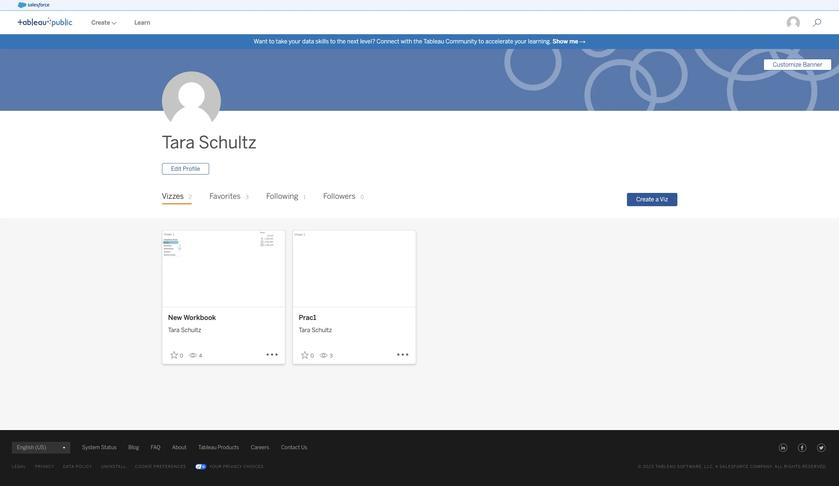 Task type: describe. For each thing, give the bounding box(es) containing it.
want
[[254, 38, 268, 45]]

want to take your data skills to the next level? connect with the tableau community to accelerate your learning. show me →
[[254, 38, 586, 45]]

cookie preferences button
[[135, 463, 186, 472]]

careers link
[[251, 444, 269, 452]]

community
[[446, 38, 478, 45]]

learn link
[[126, 11, 159, 34]]

1 vertical spatial a
[[716, 465, 719, 469]]

legal
[[12, 465, 26, 469]]

salesforce
[[720, 465, 749, 469]]

3 views element
[[317, 350, 336, 362]]

connect
[[377, 38, 400, 45]]

blog
[[128, 445, 139, 451]]

create a viz
[[637, 196, 669, 203]]

0 vertical spatial 3
[[246, 194, 249, 201]]

tara up edit
[[162, 133, 195, 153]]

choices
[[244, 465, 264, 469]]

data
[[63, 465, 74, 469]]

about link
[[172, 444, 187, 452]]

company.
[[751, 465, 774, 469]]

vizzes
[[162, 192, 184, 201]]

workbook thumbnail image for new workbook
[[162, 231, 285, 307]]

following
[[266, 192, 299, 201]]

uninstall
[[101, 465, 126, 469]]

salesforce logo image
[[18, 2, 49, 8]]

contact us link
[[281, 444, 308, 452]]

selected language element
[[17, 442, 65, 454]]

english
[[17, 445, 34, 451]]

system status
[[82, 445, 117, 451]]

tableau products
[[198, 445, 239, 451]]

customize
[[773, 61, 802, 68]]

faq
[[151, 445, 160, 451]]

all
[[775, 465, 783, 469]]

edit
[[171, 166, 182, 173]]

2 privacy from the left
[[223, 465, 242, 469]]

about
[[172, 445, 187, 451]]

more actions image
[[397, 348, 410, 362]]

prac1
[[299, 314, 316, 322]]

(us)
[[35, 445, 46, 451]]

logo image
[[18, 17, 72, 27]]

legal link
[[12, 463, 26, 472]]

me
[[570, 38, 579, 45]]

policy
[[76, 465, 92, 469]]

2 to from the left
[[330, 38, 336, 45]]

level?
[[360, 38, 376, 45]]

with
[[401, 38, 412, 45]]

data
[[302, 38, 314, 45]]

1 privacy from the left
[[35, 465, 54, 469]]

uninstall link
[[101, 463, 126, 472]]

favorites
[[210, 192, 241, 201]]

1 vertical spatial tableau
[[198, 445, 217, 451]]

©
[[638, 465, 642, 469]]

reserved.
[[803, 465, 828, 469]]

new workbook
[[168, 314, 216, 322]]

profile
[[183, 166, 200, 173]]

4
[[199, 353, 202, 359]]

rights
[[785, 465, 802, 469]]

add favorite button for new workbook
[[168, 349, 186, 362]]

tara schultz up profile
[[162, 133, 257, 153]]

show me link
[[553, 38, 579, 45]]

2 horizontal spatial tableau
[[656, 465, 676, 469]]

0 vertical spatial tableau
[[424, 38, 445, 45]]

products
[[218, 445, 239, 451]]

create button
[[83, 11, 126, 34]]

3 inside 'element'
[[330, 353, 333, 359]]

a inside button
[[656, 196, 659, 203]]

schultz for prac1
[[312, 327, 332, 334]]

tara.schultz image
[[787, 15, 801, 30]]

prac1 link
[[299, 313, 410, 323]]

data policy link
[[63, 463, 92, 472]]

us
[[301, 445, 308, 451]]

workbook thumbnail image for prac1
[[293, 231, 416, 307]]

add favorite button for prac1
[[299, 349, 317, 362]]

tara for prac1
[[299, 327, 311, 334]]

© 2023 tableau software, llc, a salesforce company. all rights reserved.
[[638, 465, 828, 469]]

create for create a viz
[[637, 196, 655, 203]]

tableau products link
[[198, 444, 239, 452]]

tara schultz link for prac1
[[299, 323, 410, 335]]

followers
[[323, 192, 356, 201]]



Task type: vqa. For each thing, say whether or not it's contained in the screenshot.


Task type: locate. For each thing, give the bounding box(es) containing it.
1 horizontal spatial tara schultz link
[[299, 323, 410, 335]]

0 right followers
[[361, 194, 364, 201]]

more actions image
[[266, 348, 279, 362]]

status
[[101, 445, 117, 451]]

customize banner
[[773, 61, 823, 68]]

0 horizontal spatial 0
[[180, 353, 183, 359]]

1 vertical spatial create
[[637, 196, 655, 203]]

0 horizontal spatial tara schultz link
[[168, 323, 279, 335]]

privacy right your
[[223, 465, 242, 469]]

1 horizontal spatial tableau
[[424, 38, 445, 45]]

next
[[347, 38, 359, 45]]

edit profile button
[[162, 163, 209, 175]]

1 vertical spatial 3
[[330, 353, 333, 359]]

viz
[[660, 196, 669, 203]]

2 workbook thumbnail image from the left
[[293, 231, 416, 307]]

workbook thumbnail image
[[162, 231, 285, 307], [293, 231, 416, 307]]

a right llc,
[[716, 465, 719, 469]]

take
[[276, 38, 288, 45]]

1 to from the left
[[269, 38, 275, 45]]

0 left 3 views 'element'
[[311, 353, 314, 359]]

edit profile
[[171, 166, 200, 173]]

create inside button
[[637, 196, 655, 203]]

show
[[553, 38, 568, 45]]

faq link
[[151, 444, 160, 452]]

tara down new
[[168, 327, 180, 334]]

your privacy choices
[[210, 465, 264, 469]]

tara for new workbook
[[168, 327, 180, 334]]

contact
[[281, 445, 300, 451]]

tara schultz link
[[168, 323, 279, 335], [299, 323, 410, 335]]

1 horizontal spatial the
[[414, 38, 423, 45]]

1 tara schultz link from the left
[[168, 323, 279, 335]]

careers
[[251, 445, 269, 451]]

0 horizontal spatial 3
[[246, 194, 249, 201]]

2 horizontal spatial to
[[479, 38, 484, 45]]

your
[[289, 38, 301, 45], [515, 38, 527, 45]]

1 workbook thumbnail image from the left
[[162, 231, 285, 307]]

0 vertical spatial a
[[656, 196, 659, 203]]

1 horizontal spatial 0
[[311, 353, 314, 359]]

2 your from the left
[[515, 38, 527, 45]]

privacy down selected language element
[[35, 465, 54, 469]]

your
[[210, 465, 222, 469]]

create a viz button
[[627, 193, 678, 206]]

new
[[168, 314, 182, 322]]

learning.
[[528, 38, 552, 45]]

0 left the 4 views element at bottom left
[[180, 353, 183, 359]]

create
[[91, 19, 110, 26], [637, 196, 655, 203]]

2 tara schultz link from the left
[[299, 323, 410, 335]]

english (us)
[[17, 445, 46, 451]]

0 horizontal spatial a
[[656, 196, 659, 203]]

3
[[246, 194, 249, 201], [330, 353, 333, 359]]

schultz for new workbook
[[181, 327, 201, 334]]

3 to from the left
[[479, 38, 484, 45]]

tara down prac1
[[299, 327, 311, 334]]

tara schultz link for new workbook
[[168, 323, 279, 335]]

1 your from the left
[[289, 38, 301, 45]]

the right with
[[414, 38, 423, 45]]

a left viz
[[656, 196, 659, 203]]

workbook
[[184, 314, 216, 322]]

tara schultz for new workbook
[[168, 327, 201, 334]]

the left next
[[337, 38, 346, 45]]

Add Favorite button
[[168, 349, 186, 362], [299, 349, 317, 362]]

2
[[189, 194, 192, 201]]

tara schultz down prac1
[[299, 327, 332, 334]]

learn
[[134, 19, 150, 26]]

go to search image
[[804, 18, 831, 27]]

1 add favorite button from the left
[[168, 349, 186, 362]]

1 horizontal spatial workbook thumbnail image
[[293, 231, 416, 307]]

contact us
[[281, 445, 308, 451]]

2 add favorite button from the left
[[299, 349, 317, 362]]

your left learning.
[[515, 38, 527, 45]]

blog link
[[128, 444, 139, 452]]

customize banner button
[[764, 59, 832, 70]]

1 the from the left
[[337, 38, 346, 45]]

0 for new workbook
[[180, 353, 183, 359]]

to left take
[[269, 38, 275, 45]]

1 horizontal spatial a
[[716, 465, 719, 469]]

privacy link
[[35, 463, 54, 472]]

to left accelerate on the top right of the page
[[479, 38, 484, 45]]

0 horizontal spatial create
[[91, 19, 110, 26]]

2 the from the left
[[414, 38, 423, 45]]

tara schultz
[[162, 133, 257, 153], [168, 327, 201, 334], [299, 327, 332, 334]]

tara
[[162, 133, 195, 153], [168, 327, 180, 334], [299, 327, 311, 334]]

0
[[361, 194, 364, 201], [180, 353, 183, 359], [311, 353, 314, 359]]

add favorite button left 4
[[168, 349, 186, 362]]

data policy
[[63, 465, 92, 469]]

→
[[580, 38, 586, 45]]

create inside dropdown button
[[91, 19, 110, 26]]

new workbook link
[[168, 313, 279, 323]]

0 horizontal spatial add favorite button
[[168, 349, 186, 362]]

0 horizontal spatial privacy
[[35, 465, 54, 469]]

avatar image
[[162, 72, 221, 131]]

tableau up your
[[198, 445, 217, 451]]

banner
[[803, 61, 823, 68]]

privacy
[[35, 465, 54, 469], [223, 465, 242, 469]]

tara schultz for prac1
[[299, 327, 332, 334]]

0 vertical spatial create
[[91, 19, 110, 26]]

0 for prac1
[[311, 353, 314, 359]]

1 horizontal spatial privacy
[[223, 465, 242, 469]]

software,
[[678, 465, 704, 469]]

0 horizontal spatial workbook thumbnail image
[[162, 231, 285, 307]]

skills
[[316, 38, 329, 45]]

tableau
[[424, 38, 445, 45], [198, 445, 217, 451], [656, 465, 676, 469]]

to right the skills
[[330, 38, 336, 45]]

accelerate
[[486, 38, 514, 45]]

0 horizontal spatial tableau
[[198, 445, 217, 451]]

2023
[[643, 465, 655, 469]]

0 horizontal spatial your
[[289, 38, 301, 45]]

create for create
[[91, 19, 110, 26]]

llc,
[[705, 465, 715, 469]]

system status link
[[82, 444, 117, 452]]

1
[[304, 194, 306, 201]]

4 views element
[[186, 350, 205, 362]]

cookie
[[135, 465, 152, 469]]

schultz
[[199, 133, 257, 153], [181, 327, 201, 334], [312, 327, 332, 334]]

0 horizontal spatial the
[[337, 38, 346, 45]]

add favorite button right more actions icon
[[299, 349, 317, 362]]

2 vertical spatial tableau
[[656, 465, 676, 469]]

system
[[82, 445, 100, 451]]

tableau right with
[[424, 38, 445, 45]]

1 horizontal spatial your
[[515, 38, 527, 45]]

1 horizontal spatial to
[[330, 38, 336, 45]]

preferences
[[154, 465, 186, 469]]

tara schultz down new workbook
[[168, 327, 201, 334]]

2 horizontal spatial 0
[[361, 194, 364, 201]]

0 horizontal spatial to
[[269, 38, 275, 45]]

your right take
[[289, 38, 301, 45]]

your privacy choices link
[[195, 463, 264, 472]]

to
[[269, 38, 275, 45], [330, 38, 336, 45], [479, 38, 484, 45]]

tableau right 2023
[[656, 465, 676, 469]]

1 horizontal spatial 3
[[330, 353, 333, 359]]

cookie preferences
[[135, 465, 186, 469]]

1 horizontal spatial create
[[637, 196, 655, 203]]

1 horizontal spatial add favorite button
[[299, 349, 317, 362]]



